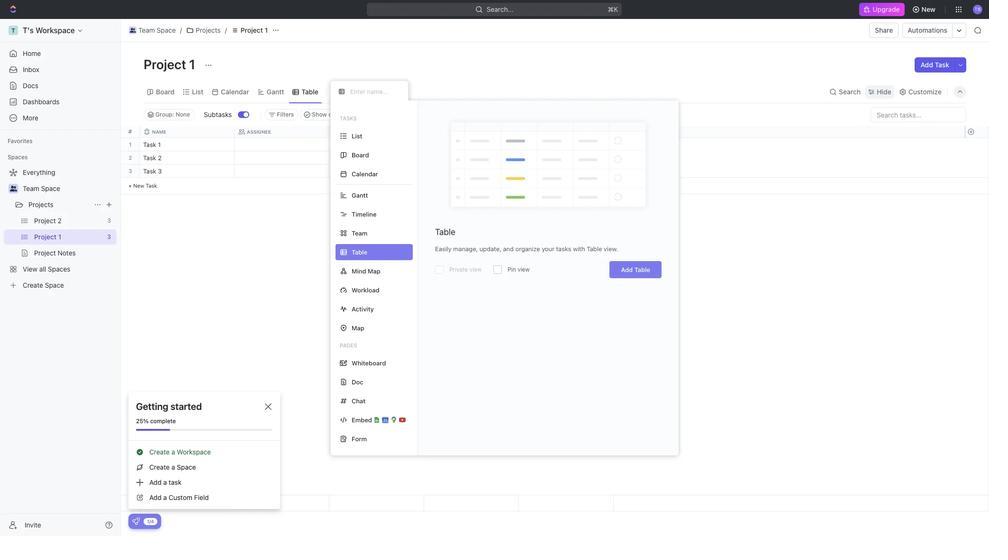 Task type: vqa. For each thing, say whether or not it's contained in the screenshot.
1's Set priority icon
yes



Task type: describe. For each thing, give the bounding box(es) containing it.
‎task for ‎task 1
[[143, 141, 156, 148]]

25% complete
[[136, 418, 176, 425]]

1 / from the left
[[180, 26, 182, 34]]

press space to select this row. row containing task 3
[[140, 165, 614, 179]]

3 inside press space to select this row. row
[[158, 167, 162, 175]]

press space to select this row. row containing ‎task 1
[[140, 138, 614, 153]]

view.
[[604, 245, 619, 253]]

hide
[[878, 88, 892, 96]]

new for new
[[922, 5, 936, 13]]

board link
[[154, 85, 175, 98]]

automations
[[909, 26, 948, 34]]

Enter name... field
[[350, 87, 401, 96]]

0 horizontal spatial board
[[156, 88, 175, 96]]

view for private view
[[470, 266, 482, 273]]

view
[[343, 88, 358, 96]]

add for add a custom field
[[149, 494, 162, 502]]

0 vertical spatial projects link
[[184, 25, 223, 36]]

grid containing ‎task 1
[[121, 126, 990, 512]]

doc
[[352, 378, 364, 386]]

task 3
[[143, 167, 162, 175]]

update,
[[480, 245, 502, 253]]

dashboards
[[23, 98, 60, 106]]

1 vertical spatial project
[[144, 56, 186, 72]]

create a space
[[149, 463, 196, 472]]

user group image
[[10, 186, 17, 192]]

to do cell for ‎task 2
[[330, 151, 425, 164]]

share button
[[870, 23, 900, 38]]

projects inside sidebar navigation
[[28, 201, 54, 209]]

form
[[352, 435, 367, 443]]

activity
[[352, 305, 374, 313]]

1 horizontal spatial team
[[139, 26, 155, 34]]

row group containing ‎task 1
[[140, 138, 614, 194]]

a for space
[[172, 463, 175, 472]]

space inside "tree"
[[41, 185, 60, 193]]

embed
[[352, 416, 372, 424]]

private view
[[450, 266, 482, 273]]

⌘k
[[609, 5, 619, 13]]

search button
[[827, 85, 864, 98]]

set priority image for 2
[[518, 152, 532, 166]]

pages
[[340, 342, 357, 349]]

2 for ‎task
[[158, 154, 162, 162]]

add task button
[[916, 57, 956, 73]]

search
[[840, 88, 862, 96]]

0 vertical spatial team space
[[139, 26, 176, 34]]

upgrade link
[[860, 3, 905, 16]]

subtasks button
[[200, 107, 238, 122]]

sidebar navigation
[[0, 19, 121, 536]]

close image
[[265, 404, 272, 410]]

gantt link
[[265, 85, 284, 98]]

create for create a space
[[149, 463, 170, 472]]

0 horizontal spatial projects link
[[28, 197, 90, 213]]

favorites button
[[4, 136, 36, 147]]

invite
[[25, 521, 41, 529]]

‎task 1
[[143, 141, 161, 148]]

easily
[[435, 245, 452, 253]]

getting
[[136, 401, 168, 412]]

show
[[312, 111, 327, 118]]

timeline
[[352, 210, 377, 218]]

table link
[[300, 85, 319, 98]]

share
[[876, 26, 894, 34]]

new task
[[133, 183, 157, 189]]

getting started
[[136, 401, 202, 412]]

0 horizontal spatial calendar
[[221, 88, 249, 96]]

hide button
[[866, 85, 895, 98]]

Search tasks... text field
[[872, 108, 967, 122]]

1 inside the 1 2 3
[[129, 141, 132, 148]]

25%
[[136, 418, 149, 425]]

workspace
[[177, 448, 211, 456]]

to do cell for ‎task 1
[[330, 138, 425, 151]]

project inside 'link'
[[241, 26, 263, 34]]

complete
[[150, 418, 176, 425]]

tasks
[[340, 115, 357, 121]]

started
[[171, 401, 202, 412]]

project 1 inside 'link'
[[241, 26, 268, 34]]

set priority element for 1
[[518, 139, 532, 153]]

0 horizontal spatial 3
[[129, 168, 132, 174]]

0 vertical spatial team space link
[[127, 25, 178, 36]]

press space to select this row. row containing ‎task 2
[[140, 151, 614, 166]]

team space inside sidebar navigation
[[23, 185, 60, 193]]

to do for ‎task 1
[[335, 142, 352, 148]]

2 / from the left
[[225, 26, 227, 34]]

closed
[[329, 111, 347, 118]]

inbox link
[[4, 62, 117, 77]]

manage,
[[454, 245, 478, 253]]

user group image
[[130, 28, 136, 33]]

spaces
[[8, 154, 28, 161]]

task
[[169, 479, 182, 487]]

do for 2
[[344, 155, 352, 161]]

onboarding checklist button element
[[132, 518, 140, 526]]

view button
[[331, 81, 361, 103]]

1/4
[[147, 519, 154, 524]]

private
[[450, 266, 468, 273]]

1 vertical spatial calendar
[[352, 170, 378, 178]]

custom
[[169, 494, 193, 502]]

organize
[[516, 245, 541, 253]]

do for 3
[[344, 168, 352, 175]]

to do for task 3
[[335, 168, 352, 175]]

2 vertical spatial team
[[352, 229, 368, 237]]

tasks
[[557, 245, 572, 253]]

home link
[[4, 46, 117, 61]]

1 horizontal spatial board
[[352, 151, 369, 159]]

to for task 3
[[335, 168, 343, 175]]

docs
[[23, 82, 38, 90]]



Task type: locate. For each thing, give the bounding box(es) containing it.
subtasks
[[204, 111, 232, 119]]

field
[[194, 494, 209, 502]]

1 ‎task from the top
[[143, 141, 156, 148]]

task inside button
[[936, 61, 950, 69]]

1 vertical spatial project 1
[[144, 56, 198, 72]]

1 vertical spatial to do cell
[[330, 151, 425, 164]]

2 inside press space to select this row. row
[[158, 154, 162, 162]]

2 to do cell from the top
[[330, 151, 425, 164]]

map
[[368, 267, 381, 275], [352, 324, 365, 332]]

1 vertical spatial create
[[149, 463, 170, 472]]

1 vertical spatial board
[[352, 151, 369, 159]]

1 vertical spatial ‎task
[[143, 154, 156, 162]]

task up customize at the top right of the page
[[936, 61, 950, 69]]

2 set priority element from the top
[[518, 152, 532, 166]]

1 horizontal spatial project 1
[[241, 26, 268, 34]]

1
[[265, 26, 268, 34], [189, 56, 196, 72], [158, 141, 161, 148], [129, 141, 132, 148]]

new button
[[909, 2, 942, 17]]

0 horizontal spatial view
[[470, 266, 482, 273]]

a up 'create a space'
[[172, 448, 175, 456]]

1 view from the left
[[470, 266, 482, 273]]

a left task at the left of page
[[163, 479, 167, 487]]

0 vertical spatial map
[[368, 267, 381, 275]]

space right user group image
[[41, 185, 60, 193]]

chat
[[352, 397, 366, 405]]

board left the list link
[[156, 88, 175, 96]]

1 horizontal spatial gantt
[[352, 191, 368, 199]]

0 horizontal spatial projects
[[28, 201, 54, 209]]

new down task 3
[[133, 183, 144, 189]]

3 do from the top
[[344, 168, 352, 175]]

#
[[128, 128, 132, 135]]

space down create a workspace
[[177, 463, 196, 472]]

onboarding checklist button image
[[132, 518, 140, 526]]

projects
[[196, 26, 221, 34], [28, 201, 54, 209]]

show closed
[[312, 111, 347, 118]]

to do for ‎task 2
[[335, 155, 352, 161]]

create
[[149, 448, 170, 456], [149, 463, 170, 472]]

‎task up ‎task 2
[[143, 141, 156, 148]]

0 horizontal spatial new
[[133, 183, 144, 189]]

view for pin view
[[518, 266, 530, 273]]

1 horizontal spatial team space link
[[127, 25, 178, 36]]

new up automations
[[922, 5, 936, 13]]

calendar link
[[219, 85, 249, 98]]

1 vertical spatial team
[[23, 185, 39, 193]]

1 vertical spatial gantt
[[352, 191, 368, 199]]

1 horizontal spatial 2
[[158, 154, 162, 162]]

a for task
[[163, 479, 167, 487]]

1 set priority image from the top
[[518, 139, 532, 153]]

1 horizontal spatial projects link
[[184, 25, 223, 36]]

1 vertical spatial projects link
[[28, 197, 90, 213]]

1 vertical spatial team space
[[23, 185, 60, 193]]

calendar
[[221, 88, 249, 96], [352, 170, 378, 178]]

add task
[[921, 61, 950, 69]]

1 vertical spatial map
[[352, 324, 365, 332]]

0 vertical spatial new
[[922, 5, 936, 13]]

1 vertical spatial to
[[335, 155, 343, 161]]

2 for 1
[[129, 155, 132, 161]]

0 vertical spatial projects
[[196, 26, 221, 34]]

2 left ‎task 2
[[129, 155, 132, 161]]

2 horizontal spatial space
[[177, 463, 196, 472]]

1 horizontal spatial team space
[[139, 26, 176, 34]]

0 vertical spatial board
[[156, 88, 175, 96]]

2 to from the top
[[335, 155, 343, 161]]

new inside button
[[922, 5, 936, 13]]

0 vertical spatial task
[[936, 61, 950, 69]]

0 vertical spatial project 1
[[241, 26, 268, 34]]

view right private at the left of the page
[[470, 266, 482, 273]]

0 horizontal spatial gantt
[[267, 88, 284, 96]]

to
[[335, 142, 343, 148], [335, 155, 343, 161], [335, 168, 343, 175]]

to do cell
[[330, 138, 425, 151], [330, 151, 425, 164], [330, 165, 425, 177]]

3 to do from the top
[[335, 168, 352, 175]]

set priority image for 3
[[518, 165, 532, 179]]

team inside "tree"
[[23, 185, 39, 193]]

2 vertical spatial to do
[[335, 168, 352, 175]]

list up subtasks button on the left top of page
[[192, 88, 204, 96]]

workload
[[352, 286, 380, 294]]

map right mind at the left of page
[[368, 267, 381, 275]]

set priority element for 3
[[518, 165, 532, 179]]

team space link
[[127, 25, 178, 36], [23, 181, 115, 196]]

/
[[180, 26, 182, 34], [225, 26, 227, 34]]

and
[[504, 245, 514, 253]]

pin
[[508, 266, 516, 273]]

set priority element
[[518, 139, 532, 153], [518, 152, 532, 166], [518, 165, 532, 179]]

task down task 3
[[146, 183, 157, 189]]

space right user group icon
[[157, 26, 176, 34]]

row
[[140, 126, 614, 138]]

list down tasks
[[352, 132, 363, 140]]

view right pin
[[518, 266, 530, 273]]

1 inside 'link'
[[265, 26, 268, 34]]

project 1
[[241, 26, 268, 34], [144, 56, 198, 72]]

add a custom field
[[149, 494, 209, 502]]

set priority image for 1
[[518, 139, 532, 153]]

1 vertical spatial projects
[[28, 201, 54, 209]]

‎task 2
[[143, 154, 162, 162]]

1 create from the top
[[149, 448, 170, 456]]

create up 'create a space'
[[149, 448, 170, 456]]

1 horizontal spatial space
[[157, 26, 176, 34]]

0 horizontal spatial team space link
[[23, 181, 115, 196]]

0 vertical spatial space
[[157, 26, 176, 34]]

row group
[[121, 138, 140, 194], [140, 138, 614, 194], [966, 138, 990, 194], [966, 496, 990, 511]]

0 horizontal spatial team space
[[23, 185, 60, 193]]

1 vertical spatial task
[[143, 167, 156, 175]]

0 horizontal spatial /
[[180, 26, 182, 34]]

list link
[[190, 85, 204, 98]]

press space to select this row. row containing 3
[[121, 165, 140, 178]]

row group containing 1 2 3
[[121, 138, 140, 194]]

3 set priority image from the top
[[518, 165, 532, 179]]

1 vertical spatial list
[[352, 132, 363, 140]]

0 vertical spatial to do cell
[[330, 138, 425, 151]]

gantt
[[267, 88, 284, 96], [352, 191, 368, 199]]

1 do from the top
[[344, 142, 352, 148]]

search...
[[487, 5, 514, 13]]

3 to do cell from the top
[[330, 165, 425, 177]]

customize
[[909, 88, 943, 96]]

customize button
[[897, 85, 945, 98]]

2 set priority image from the top
[[518, 152, 532, 166]]

to for ‎task 1
[[335, 142, 343, 148]]

home
[[23, 49, 41, 57]]

0 vertical spatial gantt
[[267, 88, 284, 96]]

task
[[936, 61, 950, 69], [143, 167, 156, 175], [146, 183, 157, 189]]

team right user group icon
[[139, 26, 155, 34]]

tree
[[4, 165, 117, 293]]

create up add a task
[[149, 463, 170, 472]]

2 vertical spatial to do cell
[[330, 165, 425, 177]]

map down activity
[[352, 324, 365, 332]]

2 horizontal spatial team
[[352, 229, 368, 237]]

to for ‎task 2
[[335, 155, 343, 161]]

upgrade
[[873, 5, 901, 13]]

team down "timeline"
[[352, 229, 368, 237]]

create a workspace
[[149, 448, 211, 456]]

2 vertical spatial task
[[146, 183, 157, 189]]

add for add task
[[921, 61, 934, 69]]

0 horizontal spatial project
[[144, 56, 186, 72]]

1 inside press space to select this row. row
[[158, 141, 161, 148]]

0 horizontal spatial team
[[23, 185, 39, 193]]

board down tasks
[[352, 151, 369, 159]]

tree containing team space
[[4, 165, 117, 293]]

task inside press space to select this row. row
[[143, 167, 156, 175]]

3 down ‎task 2
[[158, 167, 162, 175]]

calendar up subtasks button on the left top of page
[[221, 88, 249, 96]]

1 2 3
[[129, 141, 132, 174]]

1 horizontal spatial list
[[352, 132, 363, 140]]

project 1 link
[[229, 25, 270, 36]]

task down ‎task 2
[[143, 167, 156, 175]]

1 vertical spatial team space link
[[23, 181, 115, 196]]

2 up task 3
[[158, 154, 162, 162]]

docs link
[[4, 78, 117, 93]]

project
[[241, 26, 263, 34], [144, 56, 186, 72]]

add
[[921, 61, 934, 69], [622, 266, 633, 274], [149, 479, 162, 487], [149, 494, 162, 502]]

gantt left table link
[[267, 88, 284, 96]]

a for workspace
[[172, 448, 175, 456]]

dashboards link
[[4, 94, 117, 110]]

add a task
[[149, 479, 182, 487]]

team space link inside "tree"
[[23, 181, 115, 196]]

team space
[[139, 26, 176, 34], [23, 185, 60, 193]]

set priority element for 2
[[518, 152, 532, 166]]

1 horizontal spatial 3
[[158, 167, 162, 175]]

view button
[[331, 85, 361, 98]]

‎task
[[143, 141, 156, 148], [143, 154, 156, 162]]

3 set priority element from the top
[[518, 165, 532, 179]]

team space right user group icon
[[139, 26, 176, 34]]

with
[[573, 245, 586, 253]]

board
[[156, 88, 175, 96], [352, 151, 369, 159]]

add for add table
[[622, 266, 633, 274]]

1 set priority element from the top
[[518, 139, 532, 153]]

to do cell for task 3
[[330, 165, 425, 177]]

2 to do from the top
[[335, 155, 352, 161]]

calendar up "timeline"
[[352, 170, 378, 178]]

team right user group image
[[23, 185, 39, 193]]

2
[[158, 154, 162, 162], [129, 155, 132, 161]]

inbox
[[23, 65, 39, 74]]

create for create a workspace
[[149, 448, 170, 456]]

easily manage, update, and organize your tasks with table view.
[[435, 245, 619, 253]]

a for custom
[[163, 494, 167, 502]]

1 vertical spatial to do
[[335, 155, 352, 161]]

space
[[157, 26, 176, 34], [41, 185, 60, 193], [177, 463, 196, 472]]

2 inside the 1 2 3
[[129, 155, 132, 161]]

projects link
[[184, 25, 223, 36], [28, 197, 90, 213]]

‎task down ‎task 1
[[143, 154, 156, 162]]

1 vertical spatial do
[[344, 155, 352, 161]]

2 create from the top
[[149, 463, 170, 472]]

2 do from the top
[[344, 155, 352, 161]]

do for 1
[[344, 142, 352, 148]]

2 vertical spatial to
[[335, 168, 343, 175]]

whiteboard
[[352, 359, 386, 367]]

a
[[172, 448, 175, 456], [172, 463, 175, 472], [163, 479, 167, 487], [163, 494, 167, 502]]

mind
[[352, 267, 366, 275]]

1 to from the top
[[335, 142, 343, 148]]

2 ‎task from the top
[[143, 154, 156, 162]]

1 horizontal spatial view
[[518, 266, 530, 273]]

3 to from the top
[[335, 168, 343, 175]]

1 vertical spatial new
[[133, 183, 144, 189]]

1 vertical spatial space
[[41, 185, 60, 193]]

0 horizontal spatial space
[[41, 185, 60, 193]]

1 horizontal spatial projects
[[196, 26, 221, 34]]

team space right user group image
[[23, 185, 60, 193]]

0 vertical spatial do
[[344, 142, 352, 148]]

0 vertical spatial to do
[[335, 142, 352, 148]]

press space to select this row. row containing 1
[[121, 138, 140, 151]]

list
[[192, 88, 204, 96], [352, 132, 363, 140]]

show closed button
[[300, 109, 351, 120]]

a down add a task
[[163, 494, 167, 502]]

automations button
[[904, 23, 953, 37]]

tree inside sidebar navigation
[[4, 165, 117, 293]]

add for add a task
[[149, 479, 162, 487]]

view
[[470, 266, 482, 273], [518, 266, 530, 273]]

0 horizontal spatial list
[[192, 88, 204, 96]]

set priority image
[[518, 139, 532, 153], [518, 152, 532, 166], [518, 165, 532, 179]]

1 horizontal spatial new
[[922, 5, 936, 13]]

0 vertical spatial create
[[149, 448, 170, 456]]

‎task for ‎task 2
[[143, 154, 156, 162]]

0 vertical spatial calendar
[[221, 88, 249, 96]]

new for new task
[[133, 183, 144, 189]]

add inside add task button
[[921, 61, 934, 69]]

1 horizontal spatial calendar
[[352, 170, 378, 178]]

gantt up "timeline"
[[352, 191, 368, 199]]

2 view from the left
[[518, 266, 530, 273]]

1 to do cell from the top
[[330, 138, 425, 151]]

grid
[[121, 126, 990, 512]]

1 to do from the top
[[335, 142, 352, 148]]

3 left task 3
[[129, 168, 132, 174]]

2 vertical spatial space
[[177, 463, 196, 472]]

cell
[[235, 138, 330, 151], [425, 138, 519, 151], [235, 151, 330, 164], [425, 151, 519, 164], [235, 165, 330, 177], [425, 165, 519, 177]]

team
[[139, 26, 155, 34], [23, 185, 39, 193], [352, 229, 368, 237]]

favorites
[[8, 138, 33, 145]]

add table
[[622, 266, 651, 274]]

press space to select this row. row
[[121, 138, 140, 151], [140, 138, 614, 153], [121, 151, 140, 165], [140, 151, 614, 166], [121, 165, 140, 178], [140, 165, 614, 179], [140, 496, 614, 512]]

task for new task
[[146, 183, 157, 189]]

do
[[344, 142, 352, 148], [344, 155, 352, 161], [344, 168, 352, 175]]

1 horizontal spatial project
[[241, 26, 263, 34]]

new
[[922, 5, 936, 13], [133, 183, 144, 189]]

1 horizontal spatial /
[[225, 26, 227, 34]]

0 horizontal spatial map
[[352, 324, 365, 332]]

pin view
[[508, 266, 530, 273]]

0 vertical spatial list
[[192, 88, 204, 96]]

2 vertical spatial do
[[344, 168, 352, 175]]

0 horizontal spatial 2
[[129, 155, 132, 161]]

0 horizontal spatial project 1
[[144, 56, 198, 72]]

a up task at the left of page
[[172, 463, 175, 472]]

1 horizontal spatial map
[[368, 267, 381, 275]]

0 vertical spatial ‎task
[[143, 141, 156, 148]]

mind map
[[352, 267, 381, 275]]

0 vertical spatial to
[[335, 142, 343, 148]]

press space to select this row. row containing 2
[[121, 151, 140, 165]]

task for add task
[[936, 61, 950, 69]]

0 vertical spatial team
[[139, 26, 155, 34]]

your
[[542, 245, 555, 253]]

0 vertical spatial project
[[241, 26, 263, 34]]



